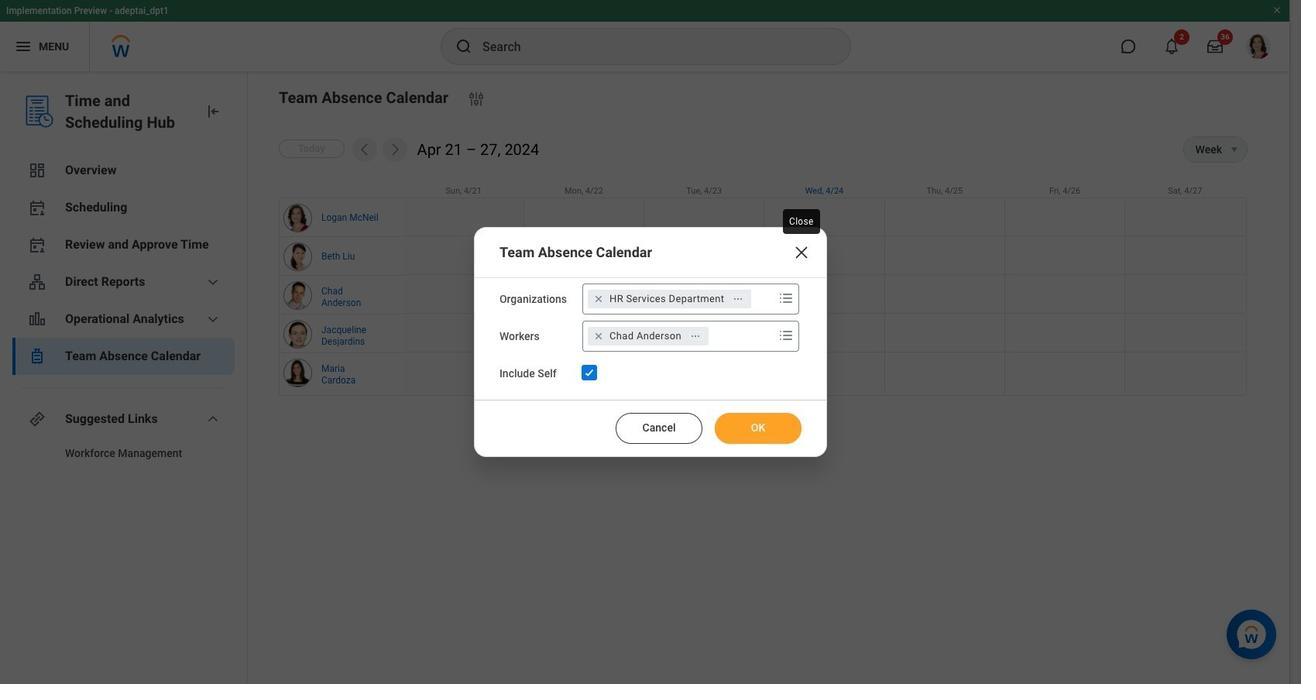 Task type: vqa. For each thing, say whether or not it's contained in the screenshot.
the bottom Plan
no



Task type: describe. For each thing, give the bounding box(es) containing it.
related actions image
[[691, 331, 701, 342]]

chevron right image
[[387, 142, 403, 157]]

x small image
[[591, 329, 607, 344]]

prompts image
[[777, 289, 796, 308]]

x image
[[793, 243, 811, 262]]

chevron left image
[[357, 142, 372, 157]]

prompts image
[[777, 326, 796, 345]]

chad anderson, press delete to clear value. option
[[588, 327, 709, 346]]

profile logan mcneil element
[[1238, 29, 1281, 64]]

check small image
[[581, 364, 599, 382]]

hr services department element
[[610, 292, 725, 306]]

close environment banner image
[[1273, 5, 1283, 15]]



Task type: locate. For each thing, give the bounding box(es) containing it.
task timeoff image
[[28, 347, 46, 366]]

related actions image
[[733, 294, 744, 305]]

hr services department, press delete to clear value. option
[[588, 290, 752, 309]]

change selection image
[[467, 90, 486, 108]]

link image
[[28, 410, 46, 429]]

transformation import image
[[204, 102, 222, 121]]

dialog
[[474, 227, 828, 457]]

navigation pane region
[[0, 71, 248, 684]]

chevron down small image
[[204, 410, 222, 429]]

0 vertical spatial calendar user solid image
[[28, 198, 46, 217]]

2 calendar user solid image from the top
[[28, 236, 46, 254]]

x small image
[[591, 291, 607, 307]]

chad anderson element
[[610, 329, 682, 343]]

banner
[[0, 0, 1290, 71]]

dashboard image
[[28, 161, 46, 180]]

notifications large image
[[1165, 39, 1180, 54]]

search image
[[455, 37, 473, 56]]

1 calendar user solid image from the top
[[28, 198, 46, 217]]

inbox large image
[[1208, 39, 1224, 54]]

1 vertical spatial calendar user solid image
[[28, 236, 46, 254]]

calendar user solid image
[[28, 198, 46, 217], [28, 236, 46, 254]]

time and scheduling hub element
[[65, 90, 191, 133]]

tooltip
[[780, 206, 824, 237]]



